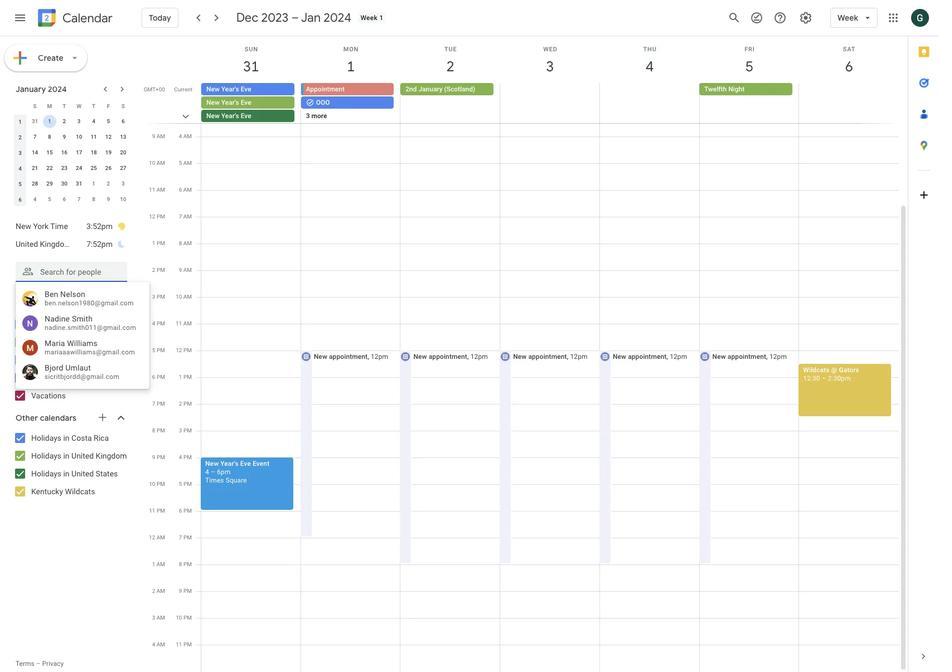Task type: locate. For each thing, give the bounding box(es) containing it.
calendars up holidays in costa rica on the bottom
[[40, 413, 76, 423]]

1 vertical spatial 2024
[[48, 84, 67, 94]]

0 horizontal spatial 31
[[32, 118, 38, 124]]

mon
[[343, 46, 359, 53]]

1 horizontal spatial 8 pm
[[179, 562, 192, 568]]

6
[[844, 57, 852, 76], [122, 118, 125, 124], [179, 187, 182, 193], [63, 196, 66, 202], [19, 197, 22, 203], [152, 374, 155, 380], [179, 508, 182, 514]]

gators
[[839, 366, 859, 374]]

week inside popup button
[[838, 13, 858, 23]]

0 horizontal spatial 4 pm
[[152, 321, 165, 327]]

february 5 element
[[43, 193, 56, 206]]

– right 'terms' link
[[36, 660, 40, 668]]

10 am down 8 am
[[176, 294, 192, 300]]

1 s from the left
[[33, 103, 37, 109]]

in up kentucky wildcats
[[63, 470, 69, 478]]

0 horizontal spatial 12 pm
[[149, 214, 165, 220]]

4 new appointment , 12pm from the left
[[613, 353, 687, 361]]

1 vertical spatial time
[[73, 240, 90, 249]]

1 , from the left
[[368, 353, 369, 361]]

kingdom down new york time
[[40, 240, 71, 249]]

s right f
[[121, 103, 125, 109]]

am
[[157, 133, 165, 139], [183, 133, 192, 139], [157, 160, 165, 166], [183, 160, 192, 166], [157, 187, 165, 193], [183, 187, 192, 193], [183, 214, 192, 220], [183, 240, 192, 246], [183, 267, 192, 273], [183, 294, 192, 300], [183, 321, 192, 327], [157, 535, 165, 541], [157, 562, 165, 568], [157, 588, 165, 594], [157, 615, 165, 621], [157, 642, 165, 648]]

31 for 31 element
[[76, 181, 82, 187]]

time right york
[[50, 222, 68, 231]]

1 vertical spatial wildcats
[[65, 487, 95, 496]]

column header
[[13, 98, 28, 114]]

9 am down 8 am
[[179, 267, 192, 273]]

8 right rica
[[152, 428, 155, 434]]

1 horizontal spatial 10 pm
[[176, 615, 192, 621]]

today
[[149, 13, 171, 23]]

0 vertical spatial wildcats
[[803, 366, 830, 374]]

6 pm
[[152, 374, 165, 380], [179, 508, 192, 514]]

2023
[[261, 10, 289, 26]]

week up 1 link
[[360, 14, 378, 22]]

2 in from the top
[[63, 452, 69, 461]]

0 vertical spatial 1 pm
[[152, 240, 165, 246]]

2 vertical spatial holidays
[[31, 470, 61, 478]]

5 inside february 5 element
[[48, 196, 51, 202]]

2024 right jan
[[324, 10, 352, 26]]

row containing 4
[[13, 192, 130, 207]]

0 vertical spatial holidays
[[31, 434, 61, 443]]

0 vertical spatial 9 am
[[152, 133, 165, 139]]

1 horizontal spatial 9 pm
[[179, 588, 192, 594]]

terms
[[16, 660, 34, 668]]

1 horizontal spatial 4 am
[[179, 133, 192, 139]]

10 pm
[[149, 481, 165, 487], [176, 615, 192, 621]]

holidays down other calendars
[[31, 434, 61, 443]]

2 vertical spatial new year's eve button
[[201, 110, 294, 122]]

– up times at the bottom of the page
[[211, 468, 215, 476]]

3 new year's eve button from the top
[[201, 110, 294, 122]]

1 vertical spatial 4 pm
[[179, 454, 192, 461]]

week
[[838, 13, 858, 23], [360, 14, 378, 22]]

5
[[745, 57, 753, 76], [107, 118, 110, 124], [179, 160, 182, 166], [19, 181, 22, 187], [48, 196, 51, 202], [152, 347, 155, 354], [179, 481, 182, 487]]

my
[[16, 299, 27, 310]]

list item containing united kingdom time
[[16, 235, 126, 253]]

1 vertical spatial united
[[71, 452, 94, 461]]

12:30
[[803, 375, 820, 383]]

vacations
[[31, 391, 66, 400]]

10 right 3 am
[[176, 615, 182, 621]]

s
[[33, 103, 37, 109], [121, 103, 125, 109]]

1 in from the top
[[63, 434, 69, 443]]

jan
[[301, 10, 321, 26]]

2 s from the left
[[121, 103, 125, 109]]

week up "sat"
[[838, 13, 858, 23]]

square
[[226, 477, 247, 485]]

cell
[[201, 30, 301, 673], [300, 30, 401, 673], [400, 30, 500, 673], [499, 30, 600, 673], [599, 30, 700, 673], [699, 30, 799, 673], [799, 30, 899, 673], [201, 83, 301, 150], [301, 83, 401, 150], [500, 83, 600, 150], [600, 83, 699, 150], [799, 83, 898, 150]]

1 horizontal spatial t
[[92, 103, 95, 109]]

1 horizontal spatial 5 pm
[[179, 481, 192, 487]]

january inside button
[[418, 85, 443, 93]]

1 vertical spatial 11 pm
[[176, 642, 192, 648]]

1 new year's eve button from the top
[[201, 83, 294, 95]]

1 horizontal spatial kingdom
[[96, 452, 127, 461]]

4 inside "new year's eve event 4 – 6pm times square"
[[205, 468, 209, 476]]

1 horizontal spatial 2 pm
[[179, 401, 192, 407]]

0 vertical spatial 2 pm
[[152, 267, 165, 273]]

t right m
[[63, 103, 66, 109]]

1
[[379, 14, 383, 22], [346, 57, 354, 76], [48, 118, 51, 124], [19, 119, 22, 125], [92, 181, 95, 187], [152, 240, 155, 246], [179, 374, 182, 380], [152, 562, 155, 568]]

2024
[[324, 10, 352, 26], [48, 84, 67, 94]]

row group inside the january 2024 grid
[[13, 114, 130, 207]]

1 vertical spatial calendars
[[40, 413, 76, 423]]

list item
[[16, 217, 126, 235], [16, 235, 126, 253]]

5 am
[[179, 160, 192, 166]]

kingdom up states
[[96, 452, 127, 461]]

t right w
[[92, 103, 95, 109]]

2 am
[[152, 588, 165, 594]]

new appointment , 12pm
[[314, 353, 388, 361], [413, 353, 488, 361], [513, 353, 588, 361], [613, 353, 687, 361], [712, 353, 787, 361]]

list box
[[16, 287, 149, 385]]

0 horizontal spatial 5 pm
[[152, 347, 165, 354]]

0 horizontal spatial 11 pm
[[149, 508, 165, 514]]

1 vertical spatial 4 am
[[152, 642, 165, 648]]

1 horizontal spatial 1 pm
[[179, 374, 192, 380]]

3 more button
[[301, 110, 394, 122]]

0 horizontal spatial 1 pm
[[152, 240, 165, 246]]

1 horizontal spatial s
[[121, 103, 125, 109]]

mariaaawilliams@gmail.com
[[45, 348, 135, 356]]

12 pm
[[149, 214, 165, 220], [176, 347, 192, 354]]

8 right "1 am"
[[179, 562, 182, 568]]

row containing 7
[[13, 129, 130, 145]]

other
[[16, 413, 38, 423]]

column header inside the january 2024 grid
[[13, 98, 28, 114]]

8 pm
[[152, 428, 165, 434], [179, 562, 192, 568]]

29 element
[[43, 177, 56, 191]]

5 new appointment , 12pm from the left
[[712, 353, 787, 361]]

10 pm right 3 am
[[176, 615, 192, 621]]

3 in from the top
[[63, 470, 69, 478]]

1 vertical spatial new year's eve button
[[201, 96, 294, 109]]

1 appointment from the left
[[329, 353, 368, 361]]

–
[[291, 10, 299, 26], [822, 375, 826, 383], [211, 468, 215, 476], [36, 660, 40, 668]]

grid
[[143, 30, 908, 673]]

united inside list item
[[16, 240, 38, 249]]

5 12pm from the left
[[770, 353, 787, 361]]

holidays for holidays in costa rica
[[31, 434, 61, 443]]

1 vertical spatial 12 pm
[[176, 347, 192, 354]]

tue
[[444, 46, 457, 53]]

wildcats down holidays in united states
[[65, 487, 95, 496]]

calendar heading
[[60, 10, 113, 26]]

0 vertical spatial kingdom
[[40, 240, 71, 249]]

1 horizontal spatial 10 am
[[176, 294, 192, 300]]

5 inside fri 5
[[745, 57, 753, 76]]

25
[[91, 165, 97, 171]]

3 inside february 3 element
[[122, 181, 125, 187]]

williams
[[67, 339, 98, 348]]

0 horizontal spatial 7 pm
[[152, 401, 165, 407]]

row
[[196, 30, 899, 673], [196, 83, 908, 150], [13, 98, 130, 114], [13, 114, 130, 129], [13, 129, 130, 145], [13, 145, 130, 161], [13, 161, 130, 176], [13, 176, 130, 192], [13, 192, 130, 207]]

1 horizontal spatial 31
[[76, 181, 82, 187]]

14 element
[[28, 146, 42, 159]]

13 element
[[116, 130, 130, 144]]

add other calendars image
[[97, 412, 108, 423]]

february 6 element
[[58, 193, 71, 206]]

4 12pm from the left
[[670, 353, 687, 361]]

16
[[61, 149, 67, 156]]

list containing new york time
[[4, 213, 136, 258]]

time down 3:52pm
[[73, 240, 90, 249]]

3 , from the left
[[567, 353, 568, 361]]

31 right 30
[[76, 181, 82, 187]]

1 horizontal spatial 2024
[[324, 10, 352, 26]]

kingdom inside other calendars list
[[96, 452, 127, 461]]

row group
[[13, 114, 130, 207]]

1 holidays from the top
[[31, 434, 61, 443]]

1 horizontal spatial 7 pm
[[179, 535, 192, 541]]

cell containing new year's eve event
[[201, 30, 301, 673]]

s left m
[[33, 103, 37, 109]]

0 horizontal spatial time
[[50, 222, 68, 231]]

0 vertical spatial united
[[16, 240, 38, 249]]

2 horizontal spatial 31
[[242, 57, 258, 76]]

2:30pm
[[828, 375, 851, 383]]

umlaut
[[65, 364, 91, 373]]

1 horizontal spatial time
[[73, 240, 90, 249]]

6 inside sat 6
[[844, 57, 852, 76]]

1 vertical spatial 8 pm
[[179, 562, 192, 568]]

19 element
[[102, 146, 115, 159]]

8 down 7 am
[[179, 240, 182, 246]]

None search field
[[0, 258, 138, 282]]

10
[[76, 134, 82, 140], [149, 160, 155, 166], [120, 196, 126, 202], [176, 294, 182, 300], [149, 481, 155, 487], [176, 615, 182, 621]]

0 horizontal spatial wildcats
[[65, 487, 95, 496]]

calendar
[[62, 10, 113, 26]]

11 element
[[87, 130, 100, 144]]

25 element
[[87, 162, 100, 175]]

0 vertical spatial 10 pm
[[149, 481, 165, 487]]

2 holidays from the top
[[31, 452, 61, 461]]

0 horizontal spatial 2 pm
[[152, 267, 165, 273]]

february 1 element
[[87, 177, 100, 191]]

new inside "new year's eve event 4 – 6pm times square"
[[205, 460, 219, 468]]

4 am
[[179, 133, 192, 139], [152, 642, 165, 648]]

0 vertical spatial 31
[[242, 57, 258, 76]]

2 new year's eve button from the top
[[201, 96, 294, 109]]

2 list item from the top
[[16, 235, 126, 253]]

new year's eve event 4 – 6pm times square
[[205, 460, 269, 485]]

fri 5
[[745, 46, 755, 76]]

0 vertical spatial 12 pm
[[149, 214, 165, 220]]

0 horizontal spatial 6 pm
[[152, 374, 165, 380]]

0 horizontal spatial week
[[360, 14, 378, 22]]

31 element
[[72, 177, 86, 191]]

create button
[[4, 45, 87, 71]]

1 vertical spatial 3 pm
[[179, 428, 192, 434]]

0 horizontal spatial january
[[16, 84, 46, 94]]

1 vertical spatial 10 am
[[176, 294, 192, 300]]

other calendars
[[16, 413, 76, 423]]

1 horizontal spatial 6 pm
[[179, 508, 192, 514]]

0 horizontal spatial 9 pm
[[152, 454, 165, 461]]

in down holidays in costa rica on the bottom
[[63, 452, 69, 461]]

1 t from the left
[[63, 103, 66, 109]]

0 vertical spatial in
[[63, 434, 69, 443]]

11 inside the january 2024 grid
[[91, 134, 97, 140]]

week button
[[830, 4, 878, 31]]

row containing 28
[[13, 176, 130, 192]]

time for york
[[50, 222, 68, 231]]

0 horizontal spatial 8 pm
[[152, 428, 165, 434]]

week 1
[[360, 14, 383, 22]]

wildcats inside wildcats @ gators 12:30 – 2:30pm
[[803, 366, 830, 374]]

ooo button
[[301, 96, 394, 109]]

1 vertical spatial 2 pm
[[179, 401, 192, 407]]

4 appointment from the left
[[628, 353, 667, 361]]

calendars inside dropdown button
[[40, 413, 76, 423]]

1 horizontal spatial 9 am
[[179, 267, 192, 273]]

1 pm
[[152, 240, 165, 246], [179, 374, 192, 380]]

,
[[368, 353, 369, 361], [467, 353, 469, 361], [567, 353, 568, 361], [667, 353, 668, 361], [766, 353, 768, 361]]

3 holidays from the top
[[31, 470, 61, 478]]

0 horizontal spatial 2024
[[48, 84, 67, 94]]

1 inside cell
[[48, 118, 51, 124]]

ben
[[45, 290, 58, 299]]

2 12pm from the left
[[471, 353, 488, 361]]

26
[[105, 165, 112, 171]]

4 am down 3 am
[[152, 642, 165, 648]]

costa
[[71, 434, 92, 443]]

0 vertical spatial 5 pm
[[152, 347, 165, 354]]

16 element
[[58, 146, 71, 159]]

7:52pm
[[86, 240, 113, 249]]

united down costa
[[71, 452, 94, 461]]

31 for december 31 element
[[32, 118, 38, 124]]

row group containing 31
[[13, 114, 130, 207]]

31 down sun
[[242, 57, 258, 76]]

7 am
[[179, 214, 192, 220]]

1 cell
[[42, 114, 57, 129]]

february 8 element
[[87, 193, 100, 206]]

9 am right 13
[[152, 133, 165, 139]]

2024 up m
[[48, 84, 67, 94]]

10 am left '5 am'
[[149, 160, 165, 166]]

calendars down ben
[[29, 299, 65, 310]]

1 horizontal spatial 11 am
[[176, 321, 192, 327]]

holidays down holidays in costa rica on the bottom
[[31, 452, 61, 461]]

in left costa
[[63, 434, 69, 443]]

calendar element
[[36, 7, 113, 31]]

1 vertical spatial 6 pm
[[179, 508, 192, 514]]

holidays for holidays in united states
[[31, 470, 61, 478]]

3 new appointment , 12pm from the left
[[513, 353, 588, 361]]

list
[[4, 213, 136, 258]]

f
[[107, 103, 110, 109]]

8 right "february 7" element
[[92, 196, 95, 202]]

9
[[152, 133, 155, 139], [63, 134, 66, 140], [107, 196, 110, 202], [179, 267, 182, 273], [152, 454, 155, 461], [179, 588, 182, 594]]

1 vertical spatial in
[[63, 452, 69, 461]]

list item containing new york time
[[16, 217, 126, 235]]

january up december 31 element
[[16, 84, 46, 94]]

11 am
[[149, 187, 165, 193], [176, 321, 192, 327]]

week for week
[[838, 13, 858, 23]]

– right '12:30'
[[822, 375, 826, 383]]

4 , from the left
[[667, 353, 668, 361]]

1 vertical spatial 9 am
[[179, 267, 192, 273]]

my calendars
[[16, 299, 65, 310]]

0 horizontal spatial 3 pm
[[152, 294, 165, 300]]

0 vertical spatial new year's eve button
[[201, 83, 294, 95]]

january right 2nd
[[418, 85, 443, 93]]

1 am
[[152, 562, 165, 568]]

3 pm
[[152, 294, 165, 300], [179, 428, 192, 434]]

wildcats up '12:30'
[[803, 366, 830, 374]]

new year's eve button
[[201, 83, 294, 95], [201, 96, 294, 109], [201, 110, 294, 122]]

1 horizontal spatial wildcats
[[803, 366, 830, 374]]

united down 'holidays in united kingdom'
[[71, 470, 94, 478]]

0 vertical spatial 2024
[[324, 10, 352, 26]]

eve
[[241, 85, 251, 93], [241, 99, 251, 107], [241, 112, 251, 120], [240, 460, 251, 468]]

0 horizontal spatial t
[[63, 103, 66, 109]]

4 pm
[[152, 321, 165, 327], [179, 454, 192, 461]]

thu
[[643, 46, 657, 53]]

0 vertical spatial calendars
[[29, 299, 65, 310]]

2 vertical spatial united
[[71, 470, 94, 478]]

0 vertical spatial 4 am
[[179, 133, 192, 139]]

2
[[446, 57, 454, 76], [63, 118, 66, 124], [19, 134, 22, 140], [107, 181, 110, 187], [152, 267, 155, 273], [179, 401, 182, 407], [152, 588, 155, 594]]

2 vertical spatial in
[[63, 470, 69, 478]]

maria
[[45, 339, 65, 348]]

9 am
[[152, 133, 165, 139], [179, 267, 192, 273]]

1 vertical spatial holidays
[[31, 452, 61, 461]]

0 horizontal spatial 9 am
[[152, 133, 165, 139]]

10 down 8 am
[[176, 294, 182, 300]]

23 element
[[58, 162, 71, 175]]

31 link
[[238, 54, 264, 80]]

maria williams mariaaawilliams@gmail.com
[[45, 339, 135, 356]]

tab list
[[908, 36, 939, 641]]

row containing new year's eve
[[196, 83, 908, 150]]

united down york
[[16, 240, 38, 249]]

21 element
[[28, 162, 42, 175]]

privacy
[[42, 660, 64, 668]]

birthdays
[[31, 338, 64, 347]]

31 left 1 cell
[[32, 118, 38, 124]]

february 10 element
[[116, 193, 130, 206]]

2 vertical spatial 31
[[76, 181, 82, 187]]

calendars inside dropdown button
[[29, 299, 65, 310]]

holidays up kentucky
[[31, 470, 61, 478]]

new year's eve new year's eve new year's eve
[[206, 85, 251, 120]]

10 pm up 12 am
[[149, 481, 165, 487]]

1 vertical spatial 31
[[32, 118, 38, 124]]

february 7 element
[[72, 193, 86, 206]]

united
[[16, 240, 38, 249], [71, 452, 94, 461], [71, 470, 94, 478]]

0 vertical spatial 3 pm
[[152, 294, 165, 300]]

21
[[32, 165, 38, 171]]

february 2 element
[[102, 177, 115, 191]]

list item up search for people text box
[[16, 235, 126, 253]]

0 vertical spatial 6 pm
[[152, 374, 165, 380]]

mon 1
[[343, 46, 359, 76]]

1 list item from the top
[[16, 217, 126, 235]]

1 horizontal spatial january
[[418, 85, 443, 93]]

other calendars button
[[2, 409, 138, 427]]

2 appointment from the left
[[429, 353, 467, 361]]

4 am up '5 am'
[[179, 133, 192, 139]]

– inside "new year's eve event 4 – 6pm times square"
[[211, 468, 215, 476]]

1 vertical spatial 10 pm
[[176, 615, 192, 621]]

1 vertical spatial kingdom
[[96, 452, 127, 461]]

0 vertical spatial time
[[50, 222, 68, 231]]

8
[[48, 134, 51, 140], [92, 196, 95, 202], [179, 240, 182, 246], [152, 428, 155, 434], [179, 562, 182, 568]]

24 element
[[72, 162, 86, 175]]

list item up united kingdom time 7:52pm
[[16, 217, 126, 235]]



Task type: vqa. For each thing, say whether or not it's contained in the screenshot.
the calendars in 'OTHER CALENDARS' dropdown button
no



Task type: describe. For each thing, give the bounding box(es) containing it.
bjord umlaut sicritbjordd@gmail.com
[[45, 364, 119, 381]]

grid containing 31
[[143, 30, 908, 673]]

12 element
[[102, 130, 115, 144]]

main drawer image
[[13, 11, 27, 25]]

row containing 31
[[13, 114, 130, 129]]

0 vertical spatial 10 am
[[149, 160, 165, 166]]

27 element
[[116, 162, 130, 175]]

january 2024
[[16, 84, 67, 94]]

appointment
[[306, 85, 345, 93]]

1 vertical spatial 9 pm
[[179, 588, 192, 594]]

january 2024 grid
[[11, 98, 130, 207]]

1 link
[[338, 54, 364, 80]]

w
[[77, 103, 81, 109]]

today button
[[142, 4, 178, 31]]

28
[[32, 181, 38, 187]]

0 vertical spatial 11 pm
[[149, 508, 165, 514]]

2 t from the left
[[92, 103, 95, 109]]

3 appointment from the left
[[528, 353, 567, 361]]

holidays in costa rica
[[31, 434, 109, 443]]

3 12pm from the left
[[570, 353, 588, 361]]

(scotland)
[[444, 85, 475, 93]]

4 link
[[637, 54, 663, 80]]

12 am
[[149, 535, 165, 541]]

1 horizontal spatial 4 pm
[[179, 454, 192, 461]]

holidays in united states
[[31, 470, 118, 478]]

1 horizontal spatial 3 pm
[[179, 428, 192, 434]]

updates
[[31, 374, 60, 383]]

13
[[120, 134, 126, 140]]

6pm
[[217, 468, 230, 476]]

ooo
[[316, 99, 330, 107]]

2nd
[[405, 85, 417, 93]]

10 right '27'
[[149, 160, 155, 166]]

nadine smith nadine.smith011@gmail.com
[[45, 315, 136, 332]]

privacy link
[[42, 660, 64, 668]]

3 am
[[152, 615, 165, 621]]

sun
[[245, 46, 258, 53]]

10 left "11" element
[[76, 134, 82, 140]]

eve inside "new year's eve event 4 – 6pm times square"
[[240, 460, 251, 468]]

0 vertical spatial 8 pm
[[152, 428, 165, 434]]

ben.nelson1980@gmail.com
[[45, 299, 134, 307]]

twelfth
[[704, 85, 727, 93]]

15 element
[[43, 146, 56, 159]]

28 element
[[28, 177, 42, 191]]

sicritbjordd@gmail.com
[[45, 373, 119, 381]]

1 inside the 'mon 1'
[[346, 57, 354, 76]]

my calendars button
[[2, 296, 138, 313]]

row containing new appointment
[[196, 30, 899, 673]]

0 horizontal spatial kingdom
[[40, 240, 71, 249]]

twelfth night
[[704, 85, 745, 93]]

ben nelson ben.nelson1980@gmail.com
[[45, 290, 134, 307]]

other calendars list
[[2, 429, 138, 501]]

wed
[[543, 46, 557, 53]]

1 vertical spatial 5 pm
[[179, 481, 192, 487]]

united for holidays in united kingdom
[[71, 452, 94, 461]]

26 element
[[102, 162, 115, 175]]

0 vertical spatial 11 am
[[149, 187, 165, 193]]

20 element
[[116, 146, 130, 159]]

calendars for other calendars
[[40, 413, 76, 423]]

31 inside "grid"
[[242, 57, 258, 76]]

2 new appointment , 12pm from the left
[[413, 353, 488, 361]]

settings menu image
[[799, 11, 813, 25]]

event
[[253, 460, 269, 468]]

3:52pm
[[86, 222, 113, 231]]

twelfth night button
[[699, 83, 792, 95]]

Search for people text field
[[22, 262, 120, 282]]

5 link
[[737, 54, 762, 80]]

gmt+00
[[144, 86, 165, 93]]

my calendars list
[[2, 316, 138, 405]]

12 inside row group
[[105, 134, 112, 140]]

wildcats inside other calendars list
[[65, 487, 95, 496]]

29
[[46, 181, 53, 187]]

8 down 1 cell
[[48, 134, 51, 140]]

smith
[[72, 315, 93, 324]]

3 inside 3 more button
[[306, 112, 310, 120]]

in for kingdom
[[63, 452, 69, 461]]

3 link
[[537, 54, 563, 80]]

cell containing new year's eve
[[201, 83, 301, 150]]

27
[[120, 165, 126, 171]]

20
[[120, 149, 126, 156]]

appointment button
[[303, 83, 394, 95]]

2 , from the left
[[467, 353, 469, 361]]

22
[[46, 165, 53, 171]]

bjord
[[45, 364, 63, 373]]

2 inside tue 2
[[446, 57, 454, 76]]

more
[[311, 112, 327, 120]]

5 , from the left
[[766, 353, 768, 361]]

nadine
[[45, 315, 70, 324]]

5 appointment from the left
[[728, 353, 766, 361]]

sat
[[843, 46, 856, 53]]

rica
[[94, 434, 109, 443]]

0 horizontal spatial 4 am
[[152, 642, 165, 648]]

17 element
[[72, 146, 86, 159]]

cell containing appointment
[[301, 83, 401, 150]]

tue 2
[[444, 46, 457, 76]]

row containing 14
[[13, 145, 130, 161]]

0 horizontal spatial 10 pm
[[149, 481, 165, 487]]

4 inside 'thu 4'
[[645, 57, 653, 76]]

1 horizontal spatial 12 pm
[[176, 347, 192, 354]]

m
[[47, 103, 52, 109]]

current
[[174, 86, 192, 93]]

year's inside "new year's eve event 4 – 6pm times square"
[[220, 460, 239, 468]]

10 right february 9 element
[[120, 196, 126, 202]]

list box containing ben nelson
[[16, 287, 149, 385]]

14
[[32, 149, 38, 156]]

time for kingdom
[[73, 240, 90, 249]]

row containing s
[[13, 98, 130, 114]]

tasks
[[31, 356, 52, 365]]

2nd january (scotland)
[[405, 85, 475, 93]]

united for holidays in united states
[[71, 470, 94, 478]]

december 31 element
[[28, 115, 42, 128]]

1 vertical spatial 7 pm
[[179, 535, 192, 541]]

1 vertical spatial 11 am
[[176, 321, 192, 327]]

0 vertical spatial 7 pm
[[152, 401, 165, 407]]

in for states
[[63, 470, 69, 478]]

dec 2023 – jan 2024
[[236, 10, 352, 26]]

holidays for holidays in united kingdom
[[31, 452, 61, 461]]

dec
[[236, 10, 258, 26]]

22 element
[[43, 162, 56, 175]]

30 element
[[58, 177, 71, 191]]

1 new appointment , 12pm from the left
[[314, 353, 388, 361]]

3 inside wed 3
[[545, 57, 553, 76]]

robinson
[[50, 320, 82, 329]]

10 up 12 am
[[149, 481, 155, 487]]

row containing 21
[[13, 161, 130, 176]]

10 element
[[72, 130, 86, 144]]

18
[[91, 149, 97, 156]]

nelson
[[60, 290, 85, 299]]

kentucky
[[31, 487, 63, 496]]

1 12pm from the left
[[371, 353, 388, 361]]

fri
[[745, 46, 755, 53]]

greg robinson
[[31, 320, 82, 329]]

thu 4
[[643, 46, 657, 76]]

6 link
[[836, 54, 862, 80]]

row inside "grid"
[[196, 83, 908, 150]]

17
[[76, 149, 82, 156]]

8 am
[[179, 240, 192, 246]]

15
[[46, 149, 53, 156]]

times
[[205, 477, 224, 485]]

23
[[61, 165, 67, 171]]

2 link
[[438, 54, 463, 80]]

holidays in united kingdom
[[31, 452, 127, 461]]

february 9 element
[[102, 193, 115, 206]]

2nd january (scotland) button
[[400, 83, 493, 95]]

in for rica
[[63, 434, 69, 443]]

sun 31
[[242, 46, 258, 76]]

30
[[61, 181, 67, 187]]

18 element
[[87, 146, 100, 159]]

– left jan
[[291, 10, 299, 26]]

week for week 1
[[360, 14, 378, 22]]

new york time
[[16, 222, 68, 231]]

calendars for my calendars
[[29, 299, 65, 310]]

19
[[105, 149, 112, 156]]

kentucky wildcats
[[31, 487, 95, 496]]

– inside wildcats @ gators 12:30 – 2:30pm
[[822, 375, 826, 383]]

1 horizontal spatial 11 pm
[[176, 642, 192, 648]]

february 3 element
[[116, 177, 130, 191]]

1 vertical spatial 1 pm
[[179, 374, 192, 380]]

february 4 element
[[28, 193, 42, 206]]

0 vertical spatial 9 pm
[[152, 454, 165, 461]]

cell containing wildcats @ gators
[[799, 30, 899, 673]]

greg
[[31, 320, 48, 329]]



